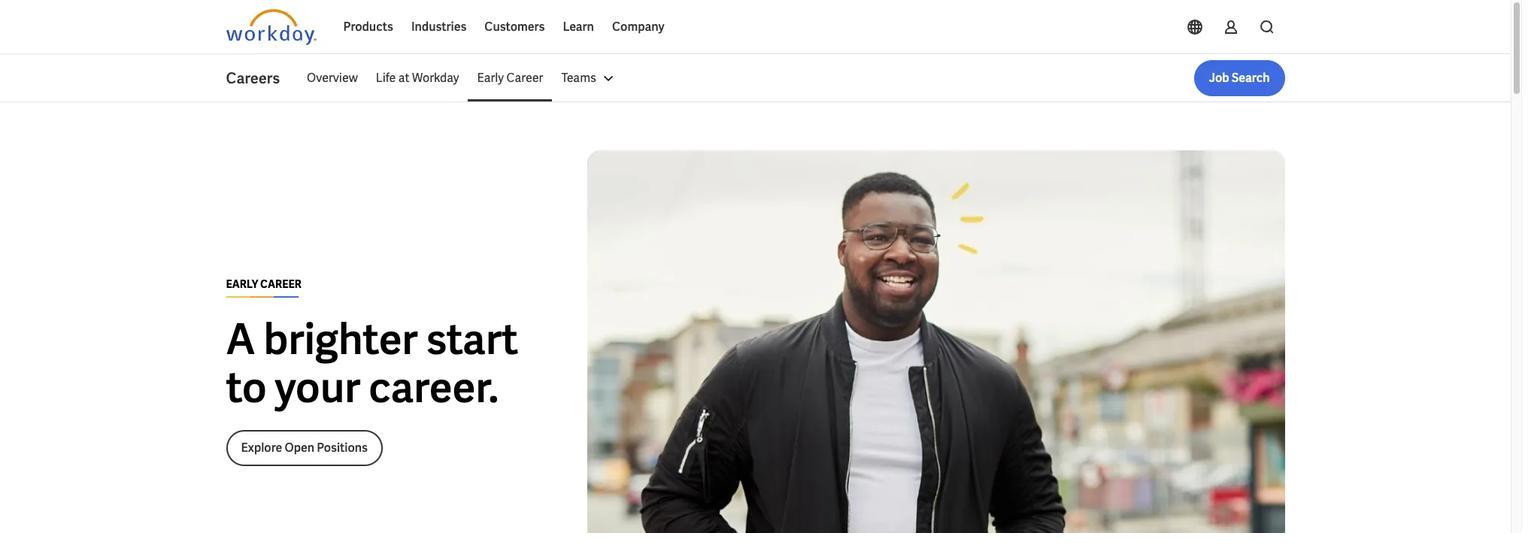 Task type: describe. For each thing, give the bounding box(es) containing it.
start
[[426, 312, 518, 367]]

menu containing overview
[[298, 60, 627, 96]]

early career link
[[468, 60, 553, 96]]

learn
[[563, 19, 594, 35]]

career
[[260, 277, 302, 291]]

a brighter start to your career.
[[226, 312, 518, 415]]

life at workday - workday careers image
[[587, 150, 1286, 533]]

list containing overview
[[298, 60, 1286, 96]]

early career
[[226, 277, 302, 291]]

a
[[226, 312, 255, 367]]

early career
[[477, 70, 544, 86]]

customers button
[[476, 9, 554, 45]]

explore open positions
[[241, 440, 368, 456]]

job search link
[[1195, 60, 1286, 96]]

careers link
[[226, 68, 298, 89]]

customers
[[485, 19, 545, 35]]

teams
[[562, 70, 597, 86]]

overview
[[307, 70, 358, 86]]

industries button
[[402, 9, 476, 45]]

career.
[[369, 360, 499, 415]]

go to the homepage image
[[226, 9, 316, 45]]



Task type: locate. For each thing, give the bounding box(es) containing it.
careers
[[226, 68, 280, 88]]

explore open positions link
[[226, 430, 383, 466]]

to
[[226, 360, 267, 415]]

open
[[285, 440, 315, 456]]

company button
[[603, 9, 674, 45]]

list
[[298, 60, 1286, 96]]

industries
[[411, 19, 467, 35]]

at
[[399, 70, 410, 86]]

company
[[612, 19, 665, 35]]

life at workday
[[376, 70, 459, 86]]

early
[[477, 70, 504, 86]]

explore
[[241, 440, 282, 456]]

career
[[507, 70, 544, 86]]

learn button
[[554, 9, 603, 45]]

job
[[1210, 70, 1230, 86]]

life
[[376, 70, 396, 86]]

early
[[226, 277, 258, 291]]

products button
[[334, 9, 402, 45]]

positions
[[317, 440, 368, 456]]

overview link
[[298, 60, 367, 96]]

teams button
[[553, 60, 627, 96]]

job search
[[1210, 70, 1270, 86]]

brighter
[[264, 312, 418, 367]]

life at workday link
[[367, 60, 468, 96]]

menu
[[298, 60, 627, 96]]

search
[[1232, 70, 1270, 86]]

workday
[[412, 70, 459, 86]]

your
[[275, 360, 361, 415]]

products
[[343, 19, 393, 35]]



Task type: vqa. For each thing, say whether or not it's contained in the screenshot.
the rightmost See
no



